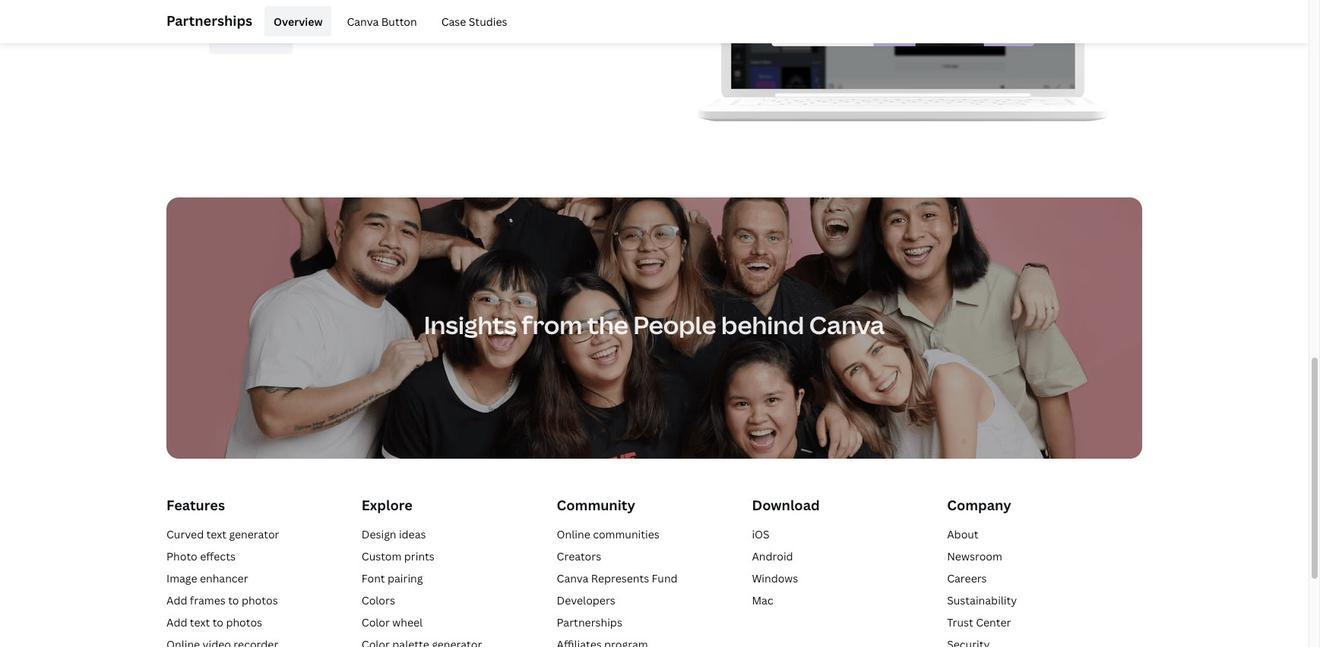 Task type: vqa. For each thing, say whether or not it's contained in the screenshot.


Task type: describe. For each thing, give the bounding box(es) containing it.
canva inside "online communities creators canva represents fund developers partnerships"
[[557, 572, 589, 587]]

curved text generator link
[[167, 528, 279, 542]]

get
[[221, 31, 240, 46]]

0 vertical spatial text
[[206, 528, 227, 542]]

colors
[[362, 594, 395, 609]]

add text to photos link
[[167, 616, 262, 631]]

effects
[[200, 550, 236, 564]]

insights from the people behind canva
[[424, 309, 885, 341]]

community
[[557, 496, 636, 515]]

0 horizontal spatial to
[[213, 616, 224, 631]]

online communities link
[[557, 528, 660, 542]]

font
[[362, 572, 385, 587]]

curved text generator photo effects image enhancer add frames to photos add text to photos
[[167, 528, 279, 631]]

get started
[[221, 31, 280, 46]]

mac link
[[752, 594, 774, 609]]

pairing
[[388, 572, 423, 587]]

careers
[[948, 572, 987, 587]]

mac
[[752, 594, 774, 609]]

newsroom link
[[948, 550, 1003, 564]]

get started link
[[209, 23, 293, 54]]

ios link
[[752, 528, 770, 542]]

generator
[[229, 528, 279, 542]]

image
[[167, 572, 197, 587]]

case studies
[[441, 14, 507, 29]]

image enhancer link
[[167, 572, 248, 587]]

custom
[[362, 550, 402, 564]]

ios
[[752, 528, 770, 542]]

0 vertical spatial photos
[[242, 594, 278, 609]]

developers link
[[557, 594, 616, 609]]

photo
[[167, 550, 198, 564]]

android link
[[752, 550, 793, 564]]

behind
[[722, 309, 805, 341]]

explore
[[362, 496, 413, 515]]

people
[[634, 309, 717, 341]]

case
[[441, 14, 466, 29]]

colors link
[[362, 594, 395, 609]]

custom prints link
[[362, 550, 435, 564]]

center
[[976, 616, 1012, 631]]

enhancer
[[200, 572, 248, 587]]

studies
[[469, 14, 507, 29]]

careers link
[[948, 572, 987, 587]]

1 add from the top
[[167, 594, 187, 609]]

wheel
[[393, 616, 423, 631]]



Task type: locate. For each thing, give the bounding box(es) containing it.
prints
[[404, 550, 435, 564]]

company
[[948, 496, 1012, 515]]

partnerships link
[[557, 616, 623, 631]]

communities
[[593, 528, 660, 542]]

windows link
[[752, 572, 799, 587]]

case studies link
[[432, 6, 517, 36]]

overview link
[[265, 6, 332, 36]]

color
[[362, 616, 390, 631]]

text up effects
[[206, 528, 227, 542]]

canva button
[[347, 14, 417, 29]]

photos down enhancer
[[242, 594, 278, 609]]

features
[[167, 496, 225, 515]]

2 horizontal spatial canva
[[810, 309, 885, 341]]

from
[[522, 309, 583, 341]]

1 vertical spatial add
[[167, 616, 187, 631]]

curved
[[167, 528, 204, 542]]

to down add frames to photos link
[[213, 616, 224, 631]]

2 vertical spatial canva
[[557, 572, 589, 587]]

2 add from the top
[[167, 616, 187, 631]]

ideas
[[399, 528, 426, 542]]

partnerships
[[167, 11, 252, 29], [557, 616, 623, 631]]

menu bar
[[259, 6, 517, 36]]

download
[[752, 496, 820, 515]]

creators
[[557, 550, 602, 564]]

partnerships up the get
[[167, 11, 252, 29]]

1 vertical spatial to
[[213, 616, 224, 631]]

0 vertical spatial add
[[167, 594, 187, 609]]

photos down add frames to photos link
[[226, 616, 262, 631]]

about link
[[948, 528, 979, 542]]

add
[[167, 594, 187, 609], [167, 616, 187, 631]]

design ideas link
[[362, 528, 426, 542]]

android
[[752, 550, 793, 564]]

1 vertical spatial photos
[[226, 616, 262, 631]]

photo effects link
[[167, 550, 236, 564]]

button
[[381, 14, 417, 29]]

design
[[362, 528, 397, 542]]

insights
[[424, 309, 517, 341]]

online communities creators canva represents fund developers partnerships
[[557, 528, 678, 631]]

sustainability
[[948, 594, 1017, 609]]

0 vertical spatial partnerships
[[167, 11, 252, 29]]

partnerships down developers link
[[557, 616, 623, 631]]

partnerships inside "online communities creators canva represents fund developers partnerships"
[[557, 616, 623, 631]]

to down enhancer
[[228, 594, 239, 609]]

canva
[[347, 14, 379, 29], [810, 309, 885, 341], [557, 572, 589, 587]]

creators link
[[557, 550, 602, 564]]

menu bar containing overview
[[259, 6, 517, 36]]

color wheel link
[[362, 616, 423, 631]]

font pairing link
[[362, 572, 423, 587]]

0 horizontal spatial canva
[[347, 14, 379, 29]]

design ideas custom prints font pairing colors color wheel
[[362, 528, 435, 631]]

overview
[[274, 14, 323, 29]]

1 vertical spatial text
[[190, 616, 210, 631]]

windows
[[752, 572, 799, 587]]

canva button link
[[338, 6, 426, 36]]

0 horizontal spatial partnerships
[[167, 11, 252, 29]]

developers
[[557, 594, 616, 609]]

fund
[[652, 572, 678, 587]]

1 horizontal spatial to
[[228, 594, 239, 609]]

0 vertical spatial to
[[228, 594, 239, 609]]

about newsroom careers sustainability trust center
[[948, 528, 1017, 631]]

started
[[242, 31, 280, 46]]

1 vertical spatial canva
[[810, 309, 885, 341]]

1 vertical spatial partnerships
[[557, 616, 623, 631]]

the
[[588, 309, 629, 341]]

text
[[206, 528, 227, 542], [190, 616, 210, 631]]

to
[[228, 594, 239, 609], [213, 616, 224, 631]]

represents
[[591, 572, 649, 587]]

photos
[[242, 594, 278, 609], [226, 616, 262, 631]]

online
[[557, 528, 591, 542]]

newsroom
[[948, 550, 1003, 564]]

1 horizontal spatial partnerships
[[557, 616, 623, 631]]

ios android windows mac
[[752, 528, 799, 609]]

frames
[[190, 594, 226, 609]]

about
[[948, 528, 979, 542]]

trust
[[948, 616, 974, 631]]

sustainability link
[[948, 594, 1017, 609]]

1 horizontal spatial canva
[[557, 572, 589, 587]]

canva represents fund link
[[557, 572, 678, 587]]

text down frames
[[190, 616, 210, 631]]

add frames to photos link
[[167, 594, 278, 609]]

0 vertical spatial canva
[[347, 14, 379, 29]]

trust center link
[[948, 616, 1012, 631]]



